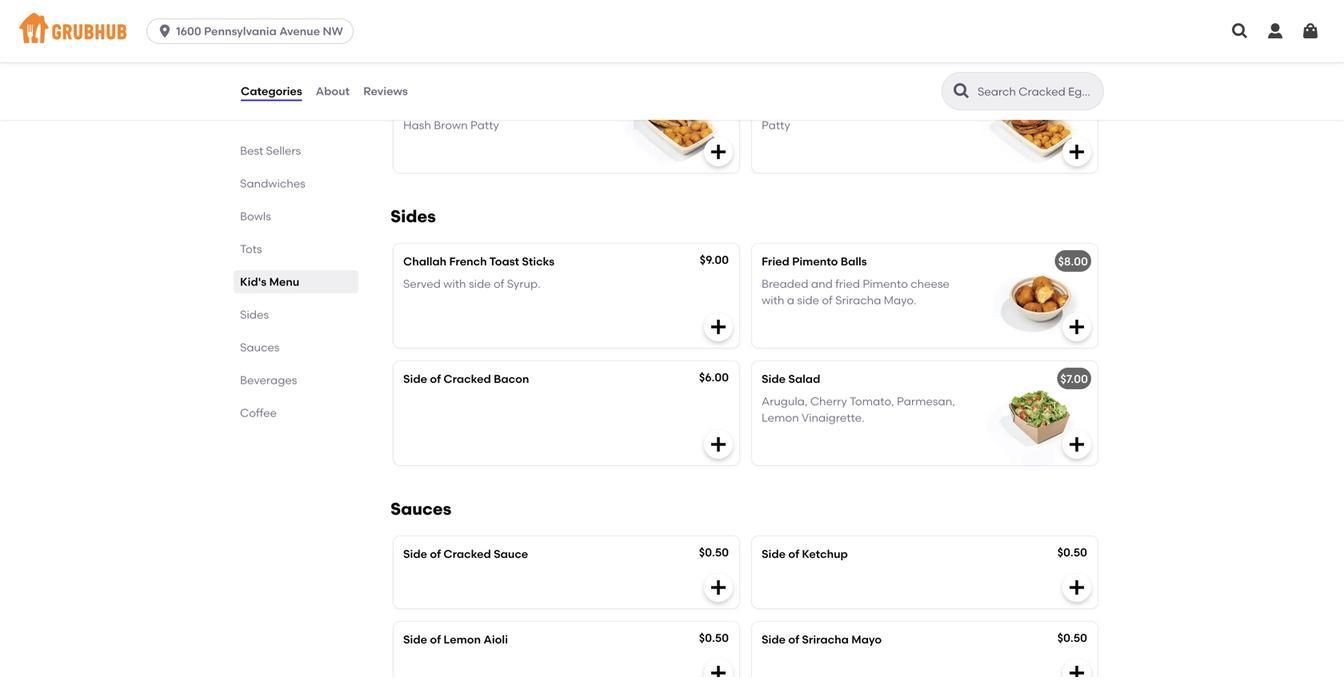 Task type: describe. For each thing, give the bounding box(es) containing it.
side for side of cracked sauce
[[403, 547, 427, 561]]

beverages
[[240, 374, 297, 387]]

vinaigrette.
[[802, 411, 865, 425]]

fried pimento balls image
[[978, 244, 1098, 348]]

cup, inside single patty, fruit cup, hash brown patty
[[858, 102, 884, 116]]

pimento inside 'breaded and fried pimento cheese with a side of sriracha mayo.'
[[863, 277, 908, 291]]

side salad
[[762, 372, 820, 386]]

$12.00
[[1054, 79, 1088, 93]]

with inside 'breaded and fried pimento cheese with a side of sriracha mayo.'
[[762, 294, 784, 307]]

sauce
[[494, 547, 528, 561]]

categories
[[241, 84, 302, 98]]

bowls
[[240, 210, 271, 223]]

kid's for kid's menu
[[240, 275, 267, 289]]

about button
[[315, 62, 350, 120]]

$7.00
[[1060, 372, 1088, 386]]

search icon image
[[952, 82, 971, 101]]

balls
[[841, 255, 867, 268]]

single patty, fruit cup, hash brown patty
[[762, 102, 951, 132]]

main navigation navigation
[[0, 0, 1344, 62]]

side of cracked sauce
[[403, 547, 528, 561]]

categories button
[[240, 62, 303, 120]]

kid's for kid's grilled cheese
[[403, 79, 430, 93]]

side of lemon aioli
[[403, 633, 508, 647]]

tots
[[240, 242, 262, 256]]

Search Cracked Eggery search field
[[976, 84, 1099, 99]]

svg image inside the "main navigation" navigation
[[1231, 22, 1250, 41]]

side inside 'breaded and fried pimento cheese with a side of sriracha mayo.'
[[797, 294, 819, 307]]

kid's grilled cheese image
[[619, 69, 739, 173]]

side of ketchup
[[762, 547, 848, 561]]

melty
[[403, 102, 432, 116]]

ketchup
[[802, 547, 848, 561]]

french
[[449, 255, 487, 268]]

reviews button
[[362, 62, 409, 120]]

hash inside melty american cheese, fruit cup, hash brown patty
[[403, 118, 431, 132]]

$0.50 for side of ketchup
[[1058, 546, 1087, 559]]

$8.00
[[1058, 255, 1088, 268]]

cup, inside melty american cheese, fruit cup, hash brown patty
[[562, 102, 588, 116]]

salad
[[788, 372, 820, 386]]

single
[[762, 102, 795, 116]]

0 horizontal spatial sauces
[[240, 341, 280, 354]]

cheese,
[[491, 102, 533, 116]]

mayo.
[[884, 294, 916, 307]]

1 vertical spatial sauces
[[390, 499, 451, 519]]

breaded and fried pimento cheese with a side of sriracha mayo.
[[762, 277, 950, 307]]

bacon
[[494, 372, 529, 386]]

1600 pennsylvania avenue nw
[[176, 24, 343, 38]]

brown inside melty american cheese, fruit cup, hash brown patty
[[434, 118, 468, 132]]

american
[[435, 102, 488, 116]]

0 horizontal spatial with
[[443, 277, 466, 291]]

about
[[316, 84, 350, 98]]

1 vertical spatial svg image
[[1067, 142, 1087, 161]]

1 vertical spatial sriracha
[[802, 633, 849, 647]]

sriracha inside 'breaded and fried pimento cheese with a side of sriracha mayo.'
[[835, 294, 881, 307]]

mayo
[[852, 633, 882, 647]]

patty inside melty american cheese, fruit cup, hash brown patty
[[470, 118, 499, 132]]

cheese
[[911, 277, 950, 291]]

breaded
[[762, 277, 808, 291]]

sellers
[[266, 144, 301, 158]]

of inside 'breaded and fried pimento cheese with a side of sriracha mayo.'
[[822, 294, 833, 307]]

side for side of lemon aioli
[[403, 633, 427, 647]]

brown inside single patty, fruit cup, hash brown patty
[[917, 102, 951, 116]]

cheese
[[472, 79, 513, 93]]

and
[[811, 277, 833, 291]]

served
[[403, 277, 441, 291]]

grilled
[[432, 79, 469, 93]]

fried pimento balls
[[762, 255, 867, 268]]



Task type: locate. For each thing, give the bounding box(es) containing it.
sauces up the beverages
[[240, 341, 280, 354]]

of for side of cracked sauce
[[430, 547, 441, 561]]

0 horizontal spatial sides
[[240, 308, 269, 322]]

cherry
[[810, 395, 847, 409]]

1 horizontal spatial side
[[797, 294, 819, 307]]

side of sriracha mayo
[[762, 633, 882, 647]]

1 patty from the left
[[470, 118, 499, 132]]

0 vertical spatial brown
[[917, 102, 951, 116]]

0 horizontal spatial pimento
[[792, 255, 838, 268]]

side for side of sriracha mayo
[[762, 633, 786, 647]]

0 vertical spatial sriracha
[[835, 294, 881, 307]]

$9.00
[[700, 253, 729, 267]]

arugula,
[[762, 395, 808, 409]]

side down challah french toast sticks
[[469, 277, 491, 291]]

1 horizontal spatial pimento
[[863, 277, 908, 291]]

side right a on the right top of page
[[797, 294, 819, 307]]

toast
[[489, 255, 519, 268]]

sandwiches
[[240, 177, 305, 190]]

kid's menu
[[240, 275, 299, 289]]

fruit
[[536, 102, 560, 116], [831, 102, 855, 116]]

1 vertical spatial hash
[[403, 118, 431, 132]]

of for side of sriracha mayo
[[788, 633, 799, 647]]

sauces up side of cracked sauce
[[390, 499, 451, 519]]

of left ketchup
[[788, 547, 799, 561]]

avenue
[[279, 24, 320, 38]]

patty
[[470, 118, 499, 132], [762, 118, 790, 132]]

of down the and at the right top of page
[[822, 294, 833, 307]]

$6.00
[[699, 371, 729, 384]]

2 fruit from the left
[[831, 102, 855, 116]]

patty down single
[[762, 118, 790, 132]]

1 vertical spatial side
[[797, 294, 819, 307]]

pimento up mayo.
[[863, 277, 908, 291]]

0 vertical spatial sides
[[390, 206, 436, 227]]

$0.50 for side of cracked sauce
[[699, 546, 729, 559]]

sides up the challah
[[390, 206, 436, 227]]

side
[[403, 372, 427, 386], [762, 372, 786, 386], [403, 547, 427, 561], [762, 547, 786, 561], [403, 633, 427, 647], [762, 633, 786, 647]]

sides
[[390, 206, 436, 227], [240, 308, 269, 322]]

brown
[[917, 102, 951, 116], [434, 118, 468, 132]]

kid's left menu
[[240, 275, 267, 289]]

0 vertical spatial lemon
[[762, 411, 799, 425]]

1 horizontal spatial patty
[[762, 118, 790, 132]]

2 cracked from the top
[[444, 547, 491, 561]]

melty american cheese, fruit cup, hash brown patty
[[403, 102, 588, 132]]

of left bacon
[[430, 372, 441, 386]]

fried
[[762, 255, 790, 268]]

1600
[[176, 24, 201, 38]]

kid's hamburger image
[[978, 69, 1098, 173]]

1 horizontal spatial lemon
[[762, 411, 799, 425]]

1 horizontal spatial fruit
[[831, 102, 855, 116]]

challah
[[403, 255, 447, 268]]

1 horizontal spatial svg image
[[1067, 142, 1087, 161]]

sriracha left mayo
[[802, 633, 849, 647]]

0 vertical spatial with
[[443, 277, 466, 291]]

fried
[[835, 277, 860, 291]]

0 horizontal spatial patty
[[470, 118, 499, 132]]

0 vertical spatial pimento
[[792, 255, 838, 268]]

1 cracked from the top
[[444, 372, 491, 386]]

of left sauce
[[430, 547, 441, 561]]

hash
[[886, 102, 914, 116], [403, 118, 431, 132]]

patty,
[[797, 102, 828, 116]]

sides down kid's menu
[[240, 308, 269, 322]]

0 horizontal spatial kid's
[[240, 275, 267, 289]]

syrup.
[[507, 277, 540, 291]]

sticks
[[522, 255, 555, 268]]

cup,
[[562, 102, 588, 116], [858, 102, 884, 116]]

side salad image
[[978, 361, 1098, 465]]

of
[[494, 277, 504, 291], [822, 294, 833, 307], [430, 372, 441, 386], [430, 547, 441, 561], [788, 547, 799, 561], [430, 633, 441, 647], [788, 633, 799, 647]]

side
[[469, 277, 491, 291], [797, 294, 819, 307]]

2 cup, from the left
[[858, 102, 884, 116]]

fruit right cheese, on the top of page
[[536, 102, 560, 116]]

1 horizontal spatial cup,
[[858, 102, 884, 116]]

reviews
[[363, 84, 408, 98]]

lemon left aioli
[[444, 633, 481, 647]]

1 fruit from the left
[[536, 102, 560, 116]]

of for side of ketchup
[[788, 547, 799, 561]]

side for side of cracked bacon
[[403, 372, 427, 386]]

cracked left sauce
[[444, 547, 491, 561]]

side for side of ketchup
[[762, 547, 786, 561]]

fruit inside melty american cheese, fruit cup, hash brown patty
[[536, 102, 560, 116]]

with left a on the right top of page
[[762, 294, 784, 307]]

1600 pennsylvania avenue nw button
[[147, 18, 360, 44]]

svg image inside 1600 pennsylvania avenue nw button
[[157, 23, 173, 39]]

of down the 'toast'
[[494, 277, 504, 291]]

cracked for sauce
[[444, 547, 491, 561]]

1 horizontal spatial sauces
[[390, 499, 451, 519]]

1 horizontal spatial hash
[[886, 102, 914, 116]]

0 horizontal spatial svg image
[[709, 664, 728, 678]]

1 vertical spatial pimento
[[863, 277, 908, 291]]

kid's up melty
[[403, 79, 430, 93]]

pimento
[[792, 255, 838, 268], [863, 277, 908, 291]]

patty down american
[[470, 118, 499, 132]]

0 horizontal spatial side
[[469, 277, 491, 291]]

0 vertical spatial kid's
[[403, 79, 430, 93]]

of left mayo
[[788, 633, 799, 647]]

0 horizontal spatial brown
[[434, 118, 468, 132]]

fruit right patty,
[[831, 102, 855, 116]]

with
[[443, 277, 466, 291], [762, 294, 784, 307]]

1 horizontal spatial brown
[[917, 102, 951, 116]]

1 vertical spatial lemon
[[444, 633, 481, 647]]

kid's grilled cheese
[[403, 79, 513, 93]]

served with side of syrup.
[[403, 277, 540, 291]]

1 horizontal spatial kid's
[[403, 79, 430, 93]]

cracked left bacon
[[444, 372, 491, 386]]

1 vertical spatial with
[[762, 294, 784, 307]]

arugula, cherry tomato, parmesan, lemon vinaigrette.
[[762, 395, 955, 425]]

a
[[787, 294, 794, 307]]

sriracha
[[835, 294, 881, 307], [802, 633, 849, 647]]

of for side of cracked bacon
[[430, 372, 441, 386]]

cup, right cheese, on the top of page
[[562, 102, 588, 116]]

nw
[[323, 24, 343, 38]]

sriracha down fried
[[835, 294, 881, 307]]

cracked
[[444, 372, 491, 386], [444, 547, 491, 561]]

aioli
[[484, 633, 508, 647]]

$0.50
[[699, 546, 729, 559], [1058, 546, 1087, 559], [699, 631, 729, 645], [1058, 631, 1087, 645]]

0 vertical spatial side
[[469, 277, 491, 291]]

0 horizontal spatial fruit
[[536, 102, 560, 116]]

1 horizontal spatial sides
[[390, 206, 436, 227]]

0 horizontal spatial lemon
[[444, 633, 481, 647]]

pennsylvania
[[204, 24, 277, 38]]

kid's
[[403, 79, 430, 93], [240, 275, 267, 289]]

0 vertical spatial hash
[[886, 102, 914, 116]]

0 vertical spatial sauces
[[240, 341, 280, 354]]

of left aioli
[[430, 633, 441, 647]]

svg image
[[1266, 22, 1285, 41], [1301, 22, 1320, 41], [157, 23, 173, 39], [709, 142, 728, 161], [709, 317, 728, 337], [1067, 317, 1087, 337], [709, 435, 728, 454], [1067, 435, 1087, 454], [709, 578, 728, 597], [1067, 578, 1087, 597], [1067, 664, 1087, 678]]

tomato,
[[850, 395, 894, 409]]

1 horizontal spatial with
[[762, 294, 784, 307]]

0 horizontal spatial hash
[[403, 118, 431, 132]]

1 vertical spatial cracked
[[444, 547, 491, 561]]

best
[[240, 144, 263, 158]]

1 cup, from the left
[[562, 102, 588, 116]]

side for side salad
[[762, 372, 786, 386]]

menu
[[269, 275, 299, 289]]

lemon inside arugula, cherry tomato, parmesan, lemon vinaigrette.
[[762, 411, 799, 425]]

2 vertical spatial svg image
[[709, 664, 728, 678]]

svg image
[[1231, 22, 1250, 41], [1067, 142, 1087, 161], [709, 664, 728, 678]]

0 vertical spatial svg image
[[1231, 22, 1250, 41]]

1 vertical spatial sides
[[240, 308, 269, 322]]

lemon down arugula,
[[762, 411, 799, 425]]

coffee
[[240, 406, 277, 420]]

2 horizontal spatial svg image
[[1231, 22, 1250, 41]]

$0.50 for side of sriracha mayo
[[1058, 631, 1087, 645]]

with down french
[[443, 277, 466, 291]]

cracked for bacon
[[444, 372, 491, 386]]

0 vertical spatial cracked
[[444, 372, 491, 386]]

pimento up the and at the right top of page
[[792, 255, 838, 268]]

lemon
[[762, 411, 799, 425], [444, 633, 481, 647]]

1 vertical spatial kid's
[[240, 275, 267, 289]]

2 patty from the left
[[762, 118, 790, 132]]

patty inside single patty, fruit cup, hash brown patty
[[762, 118, 790, 132]]

parmesan,
[[897, 395, 955, 409]]

challah french toast sticks
[[403, 255, 555, 268]]

side of cracked bacon
[[403, 372, 529, 386]]

sauces
[[240, 341, 280, 354], [390, 499, 451, 519]]

of for side of lemon aioli
[[430, 633, 441, 647]]

$0.50 for side of lemon aioli
[[699, 631, 729, 645]]

cup, right patty,
[[858, 102, 884, 116]]

0 horizontal spatial cup,
[[562, 102, 588, 116]]

best sellers
[[240, 144, 301, 158]]

1 vertical spatial brown
[[434, 118, 468, 132]]

hash inside single patty, fruit cup, hash brown patty
[[886, 102, 914, 116]]

fruit inside single patty, fruit cup, hash brown patty
[[831, 102, 855, 116]]



Task type: vqa. For each thing, say whether or not it's contained in the screenshot.
the Mims 'link'
no



